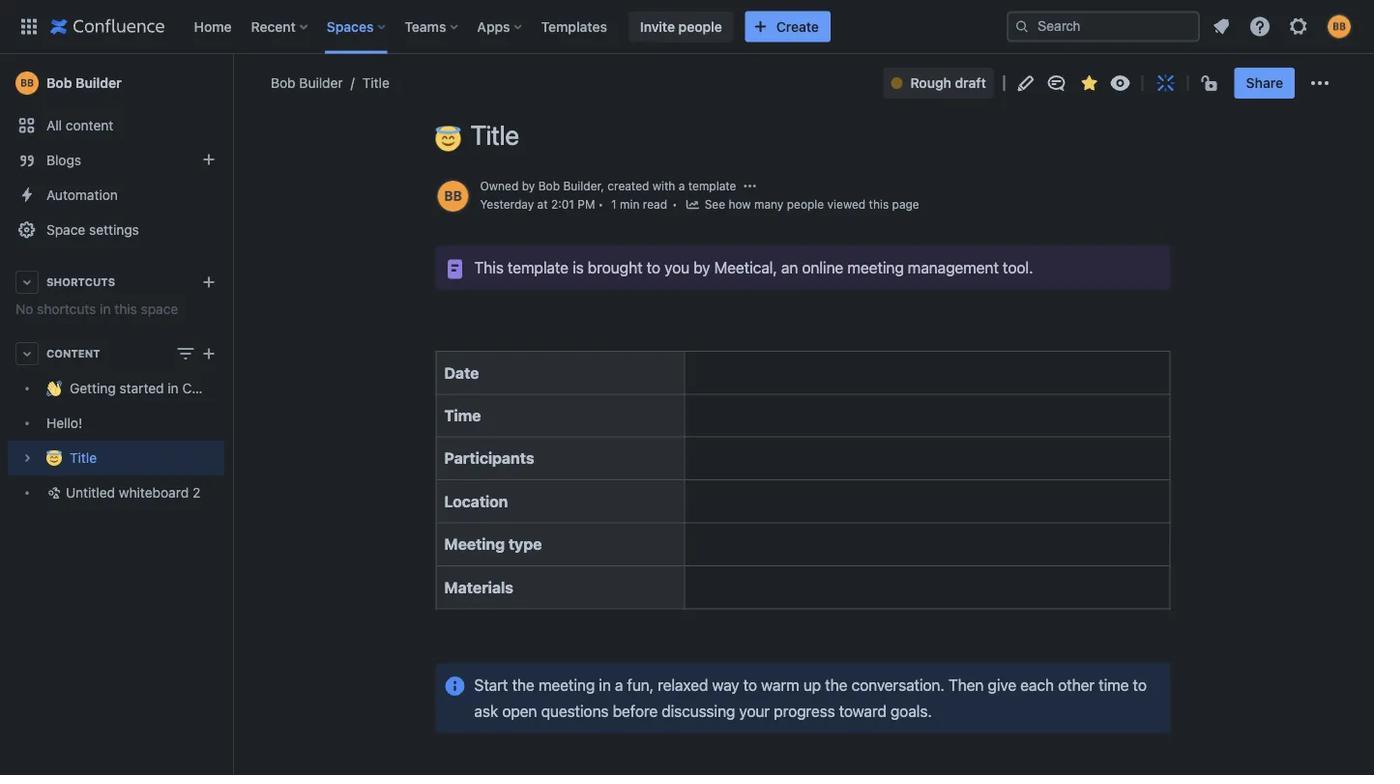 Task type: locate. For each thing, give the bounding box(es) containing it.
people right the invite
[[679, 18, 722, 34]]

builder inside the 'space' element
[[76, 75, 122, 91]]

bob builder link up '2:01'
[[539, 179, 601, 193]]

automation
[[46, 187, 118, 203]]

an
[[782, 258, 798, 277]]

2:01
[[551, 198, 575, 212]]

bob builder link down recent popup button
[[271, 74, 343, 93]]

1 vertical spatial in
[[168, 381, 179, 397]]

then
[[949, 676, 984, 694]]

space settings link
[[8, 213, 224, 248]]

2 horizontal spatial title
[[471, 119, 519, 151]]

by up yesterday at 2:01 pm in the left top of the page
[[522, 179, 535, 193]]

title
[[363, 75, 390, 91], [471, 119, 519, 151], [70, 450, 97, 466]]

each
[[1021, 676, 1055, 694]]

1 vertical spatial a
[[615, 676, 623, 694]]

1 vertical spatial meeting
[[539, 676, 595, 694]]

template
[[689, 179, 737, 193], [508, 258, 569, 277]]

a
[[679, 179, 685, 193], [615, 676, 623, 694]]

bob up all
[[46, 75, 72, 91]]

template left is
[[508, 258, 569, 277]]

2 horizontal spatial builder
[[563, 179, 601, 193]]

change view image
[[174, 342, 197, 366]]

1 horizontal spatial people
[[787, 198, 824, 212]]

recent
[[251, 18, 296, 34]]

this inside 'button'
[[869, 198, 889, 212]]

bob builder
[[46, 75, 122, 91], [271, 75, 343, 91]]

create a blog image
[[197, 148, 221, 171]]

0 vertical spatial title
[[363, 75, 390, 91]]

is
[[573, 258, 584, 277]]

you
[[665, 258, 690, 277]]

your
[[740, 703, 770, 721]]

owned by bob builder , created with a template
[[480, 179, 737, 193]]

by
[[522, 179, 535, 193], [694, 258, 711, 277]]

0 horizontal spatial bob builder link
[[8, 64, 224, 103]]

title inside the 'space' element
[[70, 450, 97, 466]]

panel note image
[[444, 258, 467, 281]]

title up untitled
[[70, 450, 97, 466]]

2 vertical spatial title
[[70, 450, 97, 466]]

fun,
[[627, 676, 654, 694]]

draft
[[955, 75, 987, 91]]

the right up
[[825, 676, 848, 694]]

progress
[[774, 703, 835, 721]]

1 vertical spatial this
[[114, 301, 137, 317]]

to
[[647, 258, 661, 277], [744, 676, 758, 694], [1133, 676, 1147, 694]]

1 horizontal spatial to
[[744, 676, 758, 694]]

0 horizontal spatial title
[[70, 450, 97, 466]]

bob builder inside the 'space' element
[[46, 75, 122, 91]]

a right with
[[679, 179, 685, 193]]

meetical,
[[715, 258, 778, 277]]

more actions image
[[1309, 72, 1332, 95]]

banner
[[0, 0, 1375, 54]]

min
[[620, 198, 640, 212]]

this left the page
[[869, 198, 889, 212]]

bob builder link up all content link
[[8, 64, 224, 103]]

shortcuts
[[46, 276, 115, 289]]

tree containing getting started in confluence
[[8, 372, 254, 511]]

create
[[777, 18, 819, 34]]

1 horizontal spatial meeting
[[848, 258, 904, 277]]

0 horizontal spatial template
[[508, 258, 569, 277]]

1 horizontal spatial bob
[[271, 75, 296, 91]]

title link down 'spaces' popup button
[[343, 74, 390, 93]]

untitled whiteboard 2 link
[[8, 476, 224, 511]]

meeting up questions
[[539, 676, 595, 694]]

up
[[804, 676, 822, 694]]

a left fun,
[[615, 676, 623, 694]]

people right many
[[787, 198, 824, 212]]

title up owned
[[471, 119, 519, 151]]

confluence
[[182, 381, 254, 397]]

the up 'open'
[[512, 676, 535, 694]]

0 horizontal spatial by
[[522, 179, 535, 193]]

1 horizontal spatial a
[[679, 179, 685, 193]]

online
[[802, 258, 844, 277]]

the
[[512, 676, 535, 694], [825, 676, 848, 694]]

space
[[46, 222, 85, 238]]

2 horizontal spatial in
[[599, 676, 611, 694]]

invite people button
[[629, 11, 734, 42]]

title link up untitled whiteboard 2
[[8, 441, 224, 476]]

untitled
[[66, 485, 115, 501]]

0 vertical spatial meeting
[[848, 258, 904, 277]]

by right you
[[694, 258, 711, 277]]

tree
[[8, 372, 254, 511]]

builder down spaces
[[299, 75, 343, 91]]

1 horizontal spatial in
[[168, 381, 179, 397]]

0 horizontal spatial a
[[615, 676, 623, 694]]

location
[[445, 493, 508, 511]]

,
[[601, 179, 605, 193]]

builder
[[76, 75, 122, 91], [299, 75, 343, 91], [563, 179, 601, 193]]

to right time
[[1133, 676, 1147, 694]]

0 horizontal spatial the
[[512, 676, 535, 694]]

2 horizontal spatial bob builder link
[[539, 179, 601, 193]]

0 vertical spatial template
[[689, 179, 737, 193]]

1 vertical spatial by
[[694, 258, 711, 277]]

in down shortcuts dropdown button
[[100, 301, 111, 317]]

stop watching image
[[1109, 72, 1133, 95]]

to right way
[[744, 676, 758, 694]]

help icon image
[[1249, 15, 1272, 38]]

bob builder image
[[438, 181, 469, 212]]

0 horizontal spatial builder
[[76, 75, 122, 91]]

title down 'spaces' popup button
[[363, 75, 390, 91]]

bob up at
[[539, 179, 560, 193]]

0 vertical spatial people
[[679, 18, 722, 34]]

bob right collapse sidebar icon
[[271, 75, 296, 91]]

invite
[[640, 18, 675, 34]]

1 vertical spatial title link
[[8, 441, 224, 476]]

0 vertical spatial by
[[522, 179, 535, 193]]

1 vertical spatial people
[[787, 198, 824, 212]]

1 the from the left
[[512, 676, 535, 694]]

meeting right online
[[848, 258, 904, 277]]

2
[[192, 485, 201, 501]]

in right started
[[168, 381, 179, 397]]

people inside 'button'
[[787, 198, 824, 212]]

teams button
[[399, 11, 466, 42]]

no restrictions image
[[1200, 72, 1224, 95]]

:innocent: image
[[436, 126, 461, 151], [436, 126, 461, 151]]

no shortcuts in this space
[[15, 301, 178, 317]]

1 horizontal spatial title
[[363, 75, 390, 91]]

bob
[[46, 75, 72, 91], [271, 75, 296, 91], [539, 179, 560, 193]]

collapse sidebar image
[[211, 64, 253, 103]]

meeting inside start the meeting in a fun, relaxed way to warm up the conversation. then give each other time to ask open questions before discussing your progress toward goals.
[[539, 676, 595, 694]]

1 horizontal spatial bob builder
[[271, 75, 343, 91]]

0 horizontal spatial to
[[647, 258, 661, 277]]

panel info image
[[444, 675, 467, 699]]

0 horizontal spatial bob
[[46, 75, 72, 91]]

0 horizontal spatial bob builder
[[46, 75, 122, 91]]

hello! link
[[8, 406, 224, 441]]

hello!
[[46, 415, 82, 431]]

bob builder up all content in the top of the page
[[46, 75, 122, 91]]

builder up pm
[[563, 179, 601, 193]]

global element
[[12, 0, 1007, 54]]

templates
[[541, 18, 607, 34]]

in for started
[[168, 381, 179, 397]]

this template is brought to you by meetical, an online meeting management tool.
[[475, 258, 1034, 277]]

template up see
[[689, 179, 737, 193]]

1 horizontal spatial this
[[869, 198, 889, 212]]

add shortcut image
[[197, 271, 221, 294]]

0 vertical spatial title link
[[343, 74, 390, 93]]

0 horizontal spatial people
[[679, 18, 722, 34]]

builder up content
[[76, 75, 122, 91]]

no
[[15, 301, 33, 317]]

page
[[893, 198, 920, 212]]

created
[[608, 179, 650, 193]]

0 vertical spatial in
[[100, 301, 111, 317]]

home link
[[188, 11, 238, 42]]

see
[[705, 198, 726, 212]]

in for shortcuts
[[100, 301, 111, 317]]

0 vertical spatial this
[[869, 198, 889, 212]]

confluence image
[[50, 15, 165, 38], [50, 15, 165, 38]]

1 bob builder from the left
[[46, 75, 122, 91]]

0 horizontal spatial this
[[114, 301, 137, 317]]

in left fun,
[[599, 676, 611, 694]]

viewed
[[828, 198, 866, 212]]

this down shortcuts dropdown button
[[114, 301, 137, 317]]

1 horizontal spatial bob builder link
[[271, 74, 343, 93]]

materials
[[445, 579, 514, 597]]

2 vertical spatial in
[[599, 676, 611, 694]]

1 horizontal spatial the
[[825, 676, 848, 694]]

0 horizontal spatial in
[[100, 301, 111, 317]]

0 horizontal spatial meeting
[[539, 676, 595, 694]]

1 horizontal spatial builder
[[299, 75, 343, 91]]

space element
[[0, 54, 254, 776]]

title link
[[343, 74, 390, 93], [8, 441, 224, 476]]

manage page ownership image
[[742, 178, 758, 194]]

to left you
[[647, 258, 661, 277]]

bob builder down recent popup button
[[271, 75, 343, 91]]

1 vertical spatial title
[[471, 119, 519, 151]]



Task type: vqa. For each thing, say whether or not it's contained in the screenshot.
Jira can send people or roles an email when events happen on an issue - for example, when someone comments on an issue. Settings on this page will be overridden by a user's
no



Task type: describe. For each thing, give the bounding box(es) containing it.
create content image
[[197, 342, 221, 366]]

apps
[[477, 18, 510, 34]]

all content link
[[8, 108, 224, 143]]

1 horizontal spatial title link
[[343, 74, 390, 93]]

home
[[194, 18, 232, 34]]

banner containing home
[[0, 0, 1375, 54]]

questions
[[541, 703, 609, 721]]

Search field
[[1007, 11, 1201, 42]]

0 vertical spatial a
[[679, 179, 685, 193]]

settings
[[89, 222, 139, 238]]

automation link
[[8, 178, 224, 213]]

2 horizontal spatial bob
[[539, 179, 560, 193]]

owned
[[480, 179, 519, 193]]

type
[[509, 536, 542, 554]]

bob inside the 'space' element
[[46, 75, 72, 91]]

ask
[[475, 703, 498, 721]]

whiteboard
[[119, 485, 189, 501]]

content
[[46, 348, 100, 360]]

spaces button
[[321, 11, 393, 42]]

this inside the 'space' element
[[114, 301, 137, 317]]

all content
[[46, 118, 113, 134]]

1 min read
[[611, 198, 668, 212]]

before
[[613, 703, 658, 721]]

with a template button
[[653, 177, 737, 195]]

way
[[712, 676, 740, 694]]

many
[[755, 198, 784, 212]]

space settings
[[46, 222, 139, 238]]

pm
[[578, 198, 595, 212]]

shortcuts button
[[8, 265, 224, 300]]

rough draft
[[911, 75, 987, 91]]

meeting
[[445, 536, 505, 554]]

start the meeting in a fun, relaxed way to warm up the conversation. then give each other time to ask open questions before discussing your progress toward goals.
[[475, 676, 1151, 721]]

appswitcher icon image
[[17, 15, 41, 38]]

see how many people viewed this page
[[705, 198, 920, 212]]

apps button
[[472, 11, 530, 42]]

1 horizontal spatial template
[[689, 179, 737, 193]]

shortcuts
[[37, 301, 96, 317]]

yesterday
[[480, 198, 534, 212]]

in inside start the meeting in a fun, relaxed way to warm up the conversation. then give each other time to ask open questions before discussing your progress toward goals.
[[599, 676, 611, 694]]

all
[[46, 118, 62, 134]]

content button
[[8, 337, 224, 372]]

see how many people viewed this page button
[[686, 196, 920, 215]]

create button
[[746, 11, 831, 42]]

2 the from the left
[[825, 676, 848, 694]]

2 bob builder from the left
[[271, 75, 343, 91]]

conversation.
[[852, 676, 945, 694]]

1 horizontal spatial by
[[694, 258, 711, 277]]

time
[[1099, 676, 1129, 694]]

blogs link
[[8, 143, 224, 178]]

this
[[475, 258, 504, 277]]

recent button
[[245, 11, 315, 42]]

search image
[[1015, 19, 1030, 34]]

at
[[538, 198, 548, 212]]

getting
[[70, 381, 116, 397]]

open
[[502, 703, 537, 721]]

settings icon image
[[1288, 15, 1311, 38]]

quick summary image
[[1155, 72, 1178, 95]]

tool.
[[1003, 258, 1034, 277]]

spaces
[[327, 18, 374, 34]]

edit this page image
[[1015, 72, 1038, 95]]

started
[[119, 381, 164, 397]]

1 vertical spatial template
[[508, 258, 569, 277]]

warm
[[762, 676, 800, 694]]

a inside start the meeting in a fun, relaxed way to warm up the conversation. then give each other time to ask open questions before discussing your progress toward goals.
[[615, 676, 623, 694]]

untitled whiteboard 2
[[66, 485, 201, 501]]

brought
[[588, 258, 643, 277]]

0 horizontal spatial title link
[[8, 441, 224, 476]]

blogs
[[46, 152, 81, 168]]

getting started in confluence
[[70, 381, 254, 397]]

invite people
[[640, 18, 722, 34]]

date
[[445, 364, 479, 382]]

read
[[643, 198, 668, 212]]

management
[[908, 258, 999, 277]]

give
[[988, 676, 1017, 694]]

2 horizontal spatial to
[[1133, 676, 1147, 694]]

time
[[445, 407, 481, 425]]

participants
[[445, 450, 534, 468]]

tree inside the 'space' element
[[8, 372, 254, 511]]

getting started in confluence link
[[8, 372, 254, 406]]

relaxed
[[658, 676, 708, 694]]

people inside button
[[679, 18, 722, 34]]

start
[[475, 676, 508, 694]]

toward
[[839, 703, 887, 721]]

yesterday at 2:01 pm
[[480, 198, 595, 212]]

unstar image
[[1078, 72, 1102, 95]]

share button
[[1235, 68, 1295, 99]]

rough
[[911, 75, 952, 91]]

discussing
[[662, 703, 736, 721]]

content
[[66, 118, 113, 134]]

space
[[141, 301, 178, 317]]

how
[[729, 198, 751, 212]]

share
[[1247, 75, 1284, 91]]

notification icon image
[[1210, 15, 1234, 38]]

with
[[653, 179, 676, 193]]

other
[[1059, 676, 1095, 694]]

1
[[611, 198, 617, 212]]



